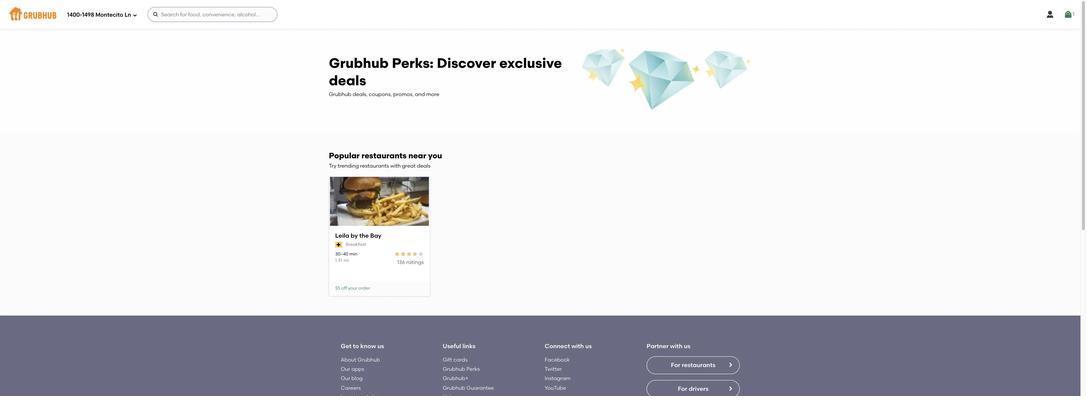 Task type: vqa. For each thing, say whether or not it's contained in the screenshot.
THE TURKEY), to the top
no



Task type: describe. For each thing, give the bounding box(es) containing it.
to
[[353, 343, 359, 350]]

popular restaurants near you try trending restaurants with great deals
[[329, 151, 442, 169]]

deals inside the grubhub perks: discover exclusive deals grubhub deals, coupons, promos, and more
[[329, 72, 366, 89]]

$5 off your order
[[335, 286, 370, 291]]

by
[[351, 232, 358, 239]]

get
[[341, 343, 352, 350]]

with for connect with us
[[572, 343, 584, 350]]

deals inside popular restaurants near you try trending restaurants with great deals
[[417, 163, 431, 169]]

30–40 min 1.31 mi
[[335, 251, 358, 263]]

near
[[409, 151, 427, 160]]

grubhub inside about grubhub our apps our blog careers
[[358, 357, 380, 363]]

connect
[[545, 343, 570, 350]]

1 horizontal spatial svg image
[[153, 12, 159, 17]]

grubhub perks link
[[443, 366, 480, 373]]

136
[[397, 259, 405, 266]]

$5
[[335, 286, 340, 291]]

main navigation navigation
[[0, 0, 1081, 29]]

popular
[[329, 151, 360, 160]]

more
[[426, 91, 440, 98]]

grubhub guarantee link
[[443, 385, 494, 391]]

coupon deals image
[[581, 47, 752, 113]]

1 vertical spatial restaurants
[[360, 163, 389, 169]]

bay
[[370, 232, 382, 239]]

grubhub left deals, on the left top of the page
[[329, 91, 352, 98]]

facebook twitter instagram youtube
[[545, 357, 571, 391]]

breakfast
[[346, 242, 366, 247]]

about
[[341, 357, 357, 363]]

min
[[350, 251, 358, 257]]

apps
[[352, 366, 364, 373]]

svg image inside the 1 button
[[1065, 10, 1073, 19]]

gift cards grubhub perks grubhub+ grubhub guarantee
[[443, 357, 494, 391]]

ln
[[125, 11, 131, 18]]

try
[[329, 163, 337, 169]]

you
[[428, 151, 442, 160]]

about grubhub link
[[341, 357, 380, 363]]

leila
[[335, 232, 350, 239]]

blog
[[352, 376, 363, 382]]

for restaurants
[[671, 362, 716, 369]]

twitter link
[[545, 366, 562, 373]]

know
[[361, 343, 376, 350]]

1 svg image from the left
[[1046, 10, 1055, 19]]

grubhub+ link
[[443, 376, 469, 382]]

useful
[[443, 343, 461, 350]]

1 our from the top
[[341, 366, 350, 373]]

coupons,
[[369, 91, 392, 98]]

2 star icon image from the left
[[400, 251, 406, 257]]

links
[[463, 343, 476, 350]]

1 us from the left
[[378, 343, 384, 350]]

connect with us
[[545, 343, 592, 350]]

for for for drivers
[[678, 385, 688, 392]]

grubhub+
[[443, 376, 469, 382]]

your
[[348, 286, 358, 291]]

gift cards link
[[443, 357, 468, 363]]

3 star icon image from the left
[[406, 251, 412, 257]]

facebook link
[[545, 357, 570, 363]]

1 star icon image from the left
[[394, 251, 400, 257]]

leila by the bay logo image
[[330, 177, 430, 227]]

us for connect with us
[[586, 343, 592, 350]]

leila by the bay link
[[335, 232, 424, 240]]

1400-
[[67, 11, 82, 18]]

leila by the bay
[[335, 232, 382, 239]]

partner with us
[[647, 343, 691, 350]]



Task type: locate. For each thing, give the bounding box(es) containing it.
with inside popular restaurants near you try trending restaurants with great deals
[[390, 163, 401, 169]]

for inside 'link'
[[678, 385, 688, 392]]

0 vertical spatial right image
[[728, 362, 734, 368]]

grubhub down gift cards link
[[443, 366, 466, 373]]

for for for restaurants
[[671, 362, 681, 369]]

1498
[[82, 11, 94, 18]]

deals down near on the left top of the page
[[417, 163, 431, 169]]

star icon image
[[394, 251, 400, 257], [400, 251, 406, 257], [406, 251, 412, 257], [412, 251, 418, 257], [418, 251, 424, 257]]

exclusive
[[500, 55, 562, 71]]

careers link
[[341, 385, 361, 391]]

great
[[402, 163, 416, 169]]

our blog link
[[341, 376, 363, 382]]

2 vertical spatial restaurants
[[682, 362, 716, 369]]

for restaurants link
[[647, 356, 740, 374]]

deals,
[[353, 91, 368, 98]]

perks
[[467, 366, 480, 373]]

svg image
[[1046, 10, 1055, 19], [1065, 10, 1073, 19]]

2 our from the top
[[341, 376, 350, 382]]

drivers
[[689, 385, 709, 392]]

order
[[359, 286, 370, 291]]

partner
[[647, 343, 669, 350]]

for drivers link
[[647, 380, 740, 396]]

deals
[[329, 72, 366, 89], [417, 163, 431, 169]]

trending
[[338, 163, 359, 169]]

Search for food, convenience, alcohol... search field
[[148, 7, 277, 22]]

1
[[1073, 11, 1075, 17]]

youtube
[[545, 385, 567, 391]]

3 us from the left
[[684, 343, 691, 350]]

restaurants up for drivers 'link'
[[682, 362, 716, 369]]

restaurants
[[362, 151, 407, 160], [360, 163, 389, 169], [682, 362, 716, 369]]

our up careers
[[341, 376, 350, 382]]

1 vertical spatial for
[[678, 385, 688, 392]]

2 horizontal spatial us
[[684, 343, 691, 350]]

twitter
[[545, 366, 562, 373]]

1 horizontal spatial us
[[586, 343, 592, 350]]

0 horizontal spatial svg image
[[133, 13, 137, 17]]

right image
[[728, 362, 734, 368], [728, 386, 734, 392]]

instagram link
[[545, 376, 571, 382]]

subscription pass image
[[335, 242, 343, 248]]

facebook
[[545, 357, 570, 363]]

about grubhub our apps our blog careers
[[341, 357, 380, 391]]

1 horizontal spatial svg image
[[1065, 10, 1073, 19]]

1 vertical spatial our
[[341, 376, 350, 382]]

with
[[390, 163, 401, 169], [572, 343, 584, 350], [671, 343, 683, 350]]

1 vertical spatial right image
[[728, 386, 734, 392]]

restaurants up great
[[362, 151, 407, 160]]

for inside "link"
[[671, 362, 681, 369]]

0 horizontal spatial svg image
[[1046, 10, 1055, 19]]

for
[[671, 362, 681, 369], [678, 385, 688, 392]]

and
[[415, 91, 425, 98]]

1.31
[[335, 258, 342, 263]]

deals up deals, on the left top of the page
[[329, 72, 366, 89]]

our down about
[[341, 366, 350, 373]]

our
[[341, 366, 350, 373], [341, 376, 350, 382]]

right image inside for restaurants "link"
[[728, 362, 734, 368]]

svg image
[[153, 12, 159, 17], [133, 13, 137, 17]]

guarantee
[[467, 385, 494, 391]]

youtube link
[[545, 385, 567, 391]]

us for partner with us
[[684, 343, 691, 350]]

us up for restaurants in the bottom right of the page
[[684, 343, 691, 350]]

us right connect
[[586, 343, 592, 350]]

2 us from the left
[[586, 343, 592, 350]]

with left great
[[390, 163, 401, 169]]

1 vertical spatial deals
[[417, 163, 431, 169]]

4 star icon image from the left
[[412, 251, 418, 257]]

136 ratings
[[397, 259, 424, 266]]

0 horizontal spatial deals
[[329, 72, 366, 89]]

right image for for restaurants
[[728, 362, 734, 368]]

right image for for drivers
[[728, 386, 734, 392]]

0 horizontal spatial us
[[378, 343, 384, 350]]

careers
[[341, 385, 361, 391]]

for left drivers
[[678, 385, 688, 392]]

grubhub down know
[[358, 357, 380, 363]]

restaurants right trending
[[360, 163, 389, 169]]

restaurants for popular
[[362, 151, 407, 160]]

2 svg image from the left
[[1065, 10, 1073, 19]]

with right connect
[[572, 343, 584, 350]]

5 star icon image from the left
[[418, 251, 424, 257]]

1 horizontal spatial with
[[572, 343, 584, 350]]

1 horizontal spatial deals
[[417, 163, 431, 169]]

2 horizontal spatial with
[[671, 343, 683, 350]]

0 vertical spatial for
[[671, 362, 681, 369]]

0 vertical spatial deals
[[329, 72, 366, 89]]

with for partner with us
[[671, 343, 683, 350]]

1400-1498 montecito ln
[[67, 11, 131, 18]]

gift
[[443, 357, 452, 363]]

for drivers
[[678, 385, 709, 392]]

grubhub up deals, on the left top of the page
[[329, 55, 389, 71]]

instagram
[[545, 376, 571, 382]]

2 right image from the top
[[728, 386, 734, 392]]

the
[[360, 232, 369, 239]]

with right partner
[[671, 343, 683, 350]]

promos,
[[393, 91, 414, 98]]

1 button
[[1065, 8, 1075, 21]]

restaurants inside "link"
[[682, 362, 716, 369]]

discover
[[437, 55, 496, 71]]

0 vertical spatial restaurants
[[362, 151, 407, 160]]

us
[[378, 343, 384, 350], [586, 343, 592, 350], [684, 343, 691, 350]]

get to know us
[[341, 343, 384, 350]]

1 right image from the top
[[728, 362, 734, 368]]

our apps link
[[341, 366, 364, 373]]

30–40
[[335, 251, 349, 257]]

grubhub
[[329, 55, 389, 71], [329, 91, 352, 98], [358, 357, 380, 363], [443, 366, 466, 373], [443, 385, 466, 391]]

montecito
[[96, 11, 123, 18]]

for down partner with us
[[671, 362, 681, 369]]

grubhub down the grubhub+
[[443, 385, 466, 391]]

right image inside for drivers 'link'
[[728, 386, 734, 392]]

0 vertical spatial our
[[341, 366, 350, 373]]

0 horizontal spatial with
[[390, 163, 401, 169]]

mi
[[344, 258, 349, 263]]

ratings
[[407, 259, 424, 266]]

useful links
[[443, 343, 476, 350]]

off
[[341, 286, 347, 291]]

perks:
[[392, 55, 434, 71]]

cards
[[454, 357, 468, 363]]

us right know
[[378, 343, 384, 350]]

restaurants for for
[[682, 362, 716, 369]]

grubhub perks: discover exclusive deals grubhub deals, coupons, promos, and more
[[329, 55, 562, 98]]



